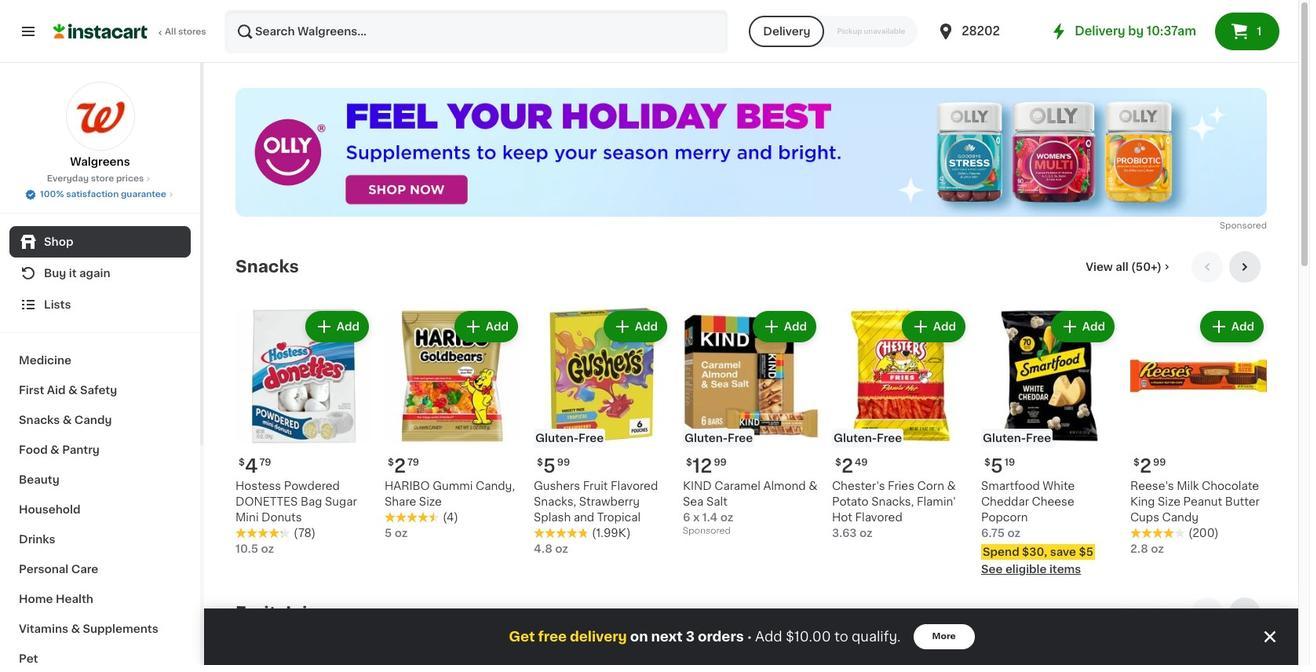 Task type: locate. For each thing, give the bounding box(es) containing it.
2 for $ 2 49
[[842, 457, 854, 475]]

1 gluten- from the left
[[536, 433, 579, 444]]

oz right 3.63
[[860, 528, 873, 539]]

health
[[56, 594, 93, 605]]

snacks inside the item carousel region
[[236, 259, 299, 275]]

free up gushers
[[579, 433, 604, 444]]

& inside first aid & safety link
[[68, 385, 77, 396]]

3 gluten- from the left
[[834, 433, 877, 444]]

4 free from the left
[[1027, 433, 1052, 444]]

2 up the reese's
[[1140, 457, 1152, 475]]

7 add button from the left
[[1202, 313, 1263, 341]]

splash
[[534, 512, 571, 523]]

product group
[[236, 308, 372, 557], [385, 308, 521, 541], [534, 308, 671, 557], [683, 308, 820, 540], [832, 308, 969, 541], [982, 308, 1118, 577], [1131, 308, 1268, 557]]

beauty
[[19, 474, 60, 485]]

4 gluten-free from the left
[[983, 433, 1052, 444]]

100% satisfaction guarantee button
[[24, 185, 176, 201]]

$ inside $ 5 19
[[985, 458, 991, 467]]

$ up the kind
[[686, 458, 693, 467]]

main content containing 4
[[204, 63, 1299, 665]]

1 view all (50+) from the top
[[1086, 262, 1162, 273]]

spo
[[1220, 222, 1237, 230]]

item carousel region containing 4
[[236, 252, 1268, 585]]

6 $ from the left
[[985, 458, 991, 467]]

0 horizontal spatial size
[[419, 497, 442, 508]]

1 free from the left
[[579, 433, 604, 444]]

free
[[579, 433, 604, 444], [728, 433, 753, 444], [877, 433, 902, 444], [1027, 433, 1052, 444]]

0 vertical spatial candy
[[74, 415, 112, 426]]

28202 button
[[937, 9, 1031, 53]]

5 add button from the left
[[904, 313, 964, 341]]

buy it again
[[44, 268, 110, 279]]

add button for $ 5 99
[[605, 313, 666, 341]]

gluten-free up 49
[[834, 433, 902, 444]]

free for $ 5 19
[[1027, 433, 1052, 444]]

4 add button from the left
[[755, 313, 815, 341]]

snacks
[[236, 259, 299, 275], [19, 415, 60, 426]]

0 vertical spatial all
[[1116, 262, 1129, 273]]

1 vertical spatial view
[[1086, 608, 1113, 619]]

juice
[[280, 605, 329, 621]]

flavored inside the chester's fries corn & potato snacks, flamin' hot flavored 3.63 oz
[[856, 512, 903, 523]]

0 horizontal spatial delivery
[[764, 26, 811, 37]]

0 horizontal spatial 79
[[260, 458, 271, 467]]

0 horizontal spatial flavored
[[611, 481, 658, 492]]

4 $ from the left
[[686, 458, 693, 467]]

5 left 19
[[991, 457, 1003, 475]]

view all (50+) for snacks
[[1086, 262, 1162, 273]]

add button for $ 2 49
[[904, 313, 964, 341]]

walgreens
[[70, 156, 130, 167]]

product group containing 4
[[236, 308, 372, 557]]

1 horizontal spatial 99
[[714, 458, 727, 467]]

3 99 from the left
[[1154, 458, 1167, 467]]

1 gluten-free from the left
[[536, 433, 604, 444]]

& inside the food & pantry link
[[50, 445, 59, 455]]

2 snacks, from the left
[[872, 497, 914, 508]]

2 add button from the left
[[456, 313, 517, 341]]

page 1 of 8 group
[[236, 648, 1268, 665]]

milk
[[1177, 481, 1200, 492]]

(200)
[[1189, 528, 1219, 539]]

popcorn
[[982, 512, 1028, 523]]

view for fruit juice
[[1086, 608, 1113, 619]]

gluten- up $ 12 99
[[685, 433, 728, 444]]

99 inside $ 12 99
[[714, 458, 727, 467]]

1 vertical spatial view all (50+) button
[[1080, 598, 1180, 629]]

0 vertical spatial view
[[1086, 262, 1113, 273]]

candy
[[74, 415, 112, 426], [1163, 512, 1199, 523]]

• sponsored: olly gummy bottles image
[[236, 88, 1268, 217]]

fruit left juice at left
[[236, 605, 276, 621]]

0 horizontal spatial snacks,
[[534, 497, 577, 508]]

mini
[[236, 512, 259, 523]]

almond
[[764, 481, 806, 492]]

99 right 12 on the right bottom of page
[[714, 458, 727, 467]]

free up the white
[[1027, 433, 1052, 444]]

3 $ from the left
[[537, 458, 543, 467]]

treatment tracker modal dialog
[[204, 609, 1299, 665]]

2 horizontal spatial 5
[[991, 457, 1003, 475]]

gluten-free up $ 12 99
[[685, 433, 753, 444]]

1 vertical spatial (50+)
[[1132, 608, 1162, 619]]

instacart logo image
[[53, 22, 148, 41]]

delivery for delivery by 10:37am
[[1075, 25, 1126, 37]]

0 vertical spatial view all (50+)
[[1086, 262, 1162, 273]]

2 horizontal spatial 99
[[1154, 458, 1167, 467]]

free up the fries
[[877, 433, 902, 444]]

79 for 4
[[260, 458, 271, 467]]

& right food at the left
[[50, 445, 59, 455]]

1 99 from the left
[[557, 458, 570, 467]]

1 79 from the left
[[260, 458, 271, 467]]

2 free from the left
[[728, 433, 753, 444]]

snacks & candy link
[[9, 405, 191, 435]]

flavored down potato
[[856, 512, 903, 523]]

candy inside "reese's milk chocolate king size peanut butter cups candy"
[[1163, 512, 1199, 523]]

5 down share
[[385, 528, 392, 539]]

size down the reese's
[[1158, 497, 1181, 508]]

$ inside '$ 2 79'
[[388, 458, 394, 467]]

gluten-free up 19
[[983, 433, 1052, 444]]

gluten-free for $ 12 99
[[685, 433, 753, 444]]

99 up gushers
[[557, 458, 570, 467]]

& right corn at the bottom right
[[948, 481, 956, 492]]

2 left 49
[[842, 457, 854, 475]]

0 horizontal spatial 99
[[557, 458, 570, 467]]

lists
[[44, 299, 71, 310]]

1 horizontal spatial size
[[1158, 497, 1181, 508]]

$ up the reese's
[[1134, 458, 1140, 467]]

size down gummi
[[419, 497, 442, 508]]

oz inside the chester's fries corn & potato snacks, flamin' hot flavored 3.63 oz
[[860, 528, 873, 539]]

3 product group from the left
[[534, 308, 671, 557]]

$ inside $ 12 99
[[686, 458, 693, 467]]

99 inside $ 5 99
[[557, 458, 570, 467]]

gluten- up $ 5 99
[[536, 433, 579, 444]]

delivery inside 'button'
[[764, 26, 811, 37]]

oz inside kind caramel almond & sea salt 6 x 1.4 oz
[[721, 512, 734, 523]]

$ inside $ 4 79
[[239, 458, 245, 467]]

79 for 2
[[408, 458, 419, 467]]

candy down peanut
[[1163, 512, 1199, 523]]

1 vertical spatial view all (50+)
[[1086, 608, 1162, 619]]

gummi
[[433, 481, 473, 492]]

Search field
[[226, 11, 727, 52]]

0 horizontal spatial snacks
[[19, 415, 60, 426]]

1 horizontal spatial candy
[[1163, 512, 1199, 523]]

flavored
[[611, 481, 658, 492], [856, 512, 903, 523]]

fruit
[[583, 481, 608, 492], [236, 605, 276, 621]]

3 2 from the left
[[1140, 457, 1152, 475]]

delivery
[[570, 631, 627, 643]]

salt
[[707, 497, 728, 508]]

6 add button from the left
[[1053, 313, 1114, 341]]

gluten-
[[536, 433, 579, 444], [685, 433, 728, 444], [834, 433, 877, 444], [983, 433, 1027, 444]]

delivery by 10:37am link
[[1050, 22, 1197, 41]]

oz right 4.8
[[555, 544, 569, 555]]

safety
[[80, 385, 117, 396]]

snacks, inside the chester's fries corn & potato snacks, flamin' hot flavored 3.63 oz
[[872, 497, 914, 508]]

★★★★★
[[385, 512, 440, 523], [385, 512, 440, 523], [236, 528, 291, 539], [236, 528, 291, 539], [534, 528, 589, 539], [534, 528, 589, 539], [1131, 528, 1186, 539], [1131, 528, 1186, 539]]

0 vertical spatial fruit
[[583, 481, 608, 492]]

free up caramel
[[728, 433, 753, 444]]

3 gluten-free from the left
[[834, 433, 902, 444]]

$ 2 49
[[836, 457, 868, 475]]

1 vertical spatial item carousel region
[[236, 598, 1268, 665]]

corn
[[918, 481, 945, 492]]

1 view from the top
[[1086, 262, 1113, 273]]

$ up gushers
[[537, 458, 543, 467]]

orders
[[698, 631, 744, 643]]

snacks, inside the gushers fruit flavored snacks, strawberry splash and tropical
[[534, 497, 577, 508]]

2 size from the left
[[1158, 497, 1181, 508]]

$ for $ 2 49
[[836, 458, 842, 467]]

& down health at the bottom left
[[71, 624, 80, 635]]

2 2 from the left
[[842, 457, 854, 475]]

5
[[543, 457, 556, 475], [991, 457, 1003, 475], [385, 528, 392, 539]]

medicine
[[19, 355, 71, 366]]

prices
[[116, 174, 144, 183]]

bag
[[301, 497, 322, 508]]

5 up gushers
[[543, 457, 556, 475]]

99
[[557, 458, 570, 467], [714, 458, 727, 467], [1154, 458, 1167, 467]]

3 add button from the left
[[605, 313, 666, 341]]

2 99 from the left
[[714, 458, 727, 467]]

everyday store prices
[[47, 174, 144, 183]]

1 view all (50+) button from the top
[[1080, 252, 1180, 283]]

delivery by 10:37am
[[1075, 25, 1197, 37]]

donettes
[[236, 497, 298, 508]]

1 vertical spatial flavored
[[856, 512, 903, 523]]

99 inside $ 2 99
[[1154, 458, 1167, 467]]

0 horizontal spatial fruit
[[236, 605, 276, 621]]

gluten-free
[[536, 433, 604, 444], [685, 433, 753, 444], [834, 433, 902, 444], [983, 433, 1052, 444]]

chester's
[[832, 481, 885, 492]]

1 (50+) from the top
[[1132, 262, 1162, 273]]

1 snacks, from the left
[[534, 497, 577, 508]]

2 view from the top
[[1086, 608, 1113, 619]]

$ up hostess
[[239, 458, 245, 467]]

view all (50+) button for fruit juice
[[1080, 598, 1180, 629]]

home
[[19, 594, 53, 605]]

gluten- up 49
[[834, 433, 877, 444]]

view all (50+) for fruit juice
[[1086, 608, 1162, 619]]

flavored up strawberry
[[611, 481, 658, 492]]

hostess
[[236, 481, 281, 492]]

None search field
[[225, 9, 729, 53]]

1 horizontal spatial 2
[[842, 457, 854, 475]]

$ for $ 2 99
[[1134, 458, 1140, 467]]

& inside the chester's fries corn & potato snacks, flamin' hot flavored 3.63 oz
[[948, 481, 956, 492]]

7 $ from the left
[[1134, 458, 1140, 467]]

2 view all (50+) from the top
[[1086, 608, 1162, 619]]

2 horizontal spatial 2
[[1140, 457, 1152, 475]]

all for fruit juice
[[1116, 608, 1129, 619]]

& right the almond
[[809, 481, 818, 492]]

2 (50+) from the top
[[1132, 608, 1162, 619]]

0 vertical spatial item carousel region
[[236, 252, 1268, 585]]

2 gluten-free from the left
[[685, 433, 753, 444]]

12
[[693, 457, 713, 475]]

gluten- up 19
[[983, 433, 1027, 444]]

1 horizontal spatial delivery
[[1075, 25, 1126, 37]]

4 product group from the left
[[683, 308, 820, 540]]

0 vertical spatial snacks
[[236, 259, 299, 275]]

view for snacks
[[1086, 262, 1113, 273]]

79 right 4
[[260, 458, 271, 467]]

1 vertical spatial snacks
[[19, 415, 60, 426]]

add inside get free delivery on next 3 orders • add $10.00 to qualify.
[[756, 631, 783, 643]]

1 horizontal spatial 79
[[408, 458, 419, 467]]

free
[[538, 631, 567, 643]]

item carousel region
[[236, 252, 1268, 585], [236, 598, 1268, 665]]

& down first aid & safety
[[63, 415, 72, 426]]

2 item carousel region from the top
[[236, 598, 1268, 665]]

size for $ 2 99
[[1158, 497, 1181, 508]]

1 horizontal spatial snacks,
[[872, 497, 914, 508]]

0 vertical spatial flavored
[[611, 481, 658, 492]]

1 vertical spatial all
[[1116, 608, 1129, 619]]

1 all from the top
[[1116, 262, 1129, 273]]

$ inside $ 2 49
[[836, 458, 842, 467]]

gluten-free up $ 5 99
[[536, 433, 604, 444]]

oz right 2.8
[[1152, 544, 1165, 555]]

0 vertical spatial (50+)
[[1132, 262, 1162, 273]]

all stores link
[[53, 9, 207, 53]]

gushers
[[534, 481, 580, 492]]

1 horizontal spatial flavored
[[856, 512, 903, 523]]

snacks, down gushers
[[534, 497, 577, 508]]

1 $ from the left
[[239, 458, 245, 467]]

1 size from the left
[[419, 497, 442, 508]]

1 vertical spatial candy
[[1163, 512, 1199, 523]]

gluten-free for $ 2 49
[[834, 433, 902, 444]]

0 vertical spatial view all (50+) button
[[1080, 252, 1180, 283]]

more button
[[914, 624, 975, 649]]

1 product group from the left
[[236, 308, 372, 557]]

99 for 2
[[1154, 458, 1167, 467]]

food
[[19, 445, 48, 455]]

79 up haribo
[[408, 458, 419, 467]]

supplements
[[83, 624, 158, 635]]

view all (50+)
[[1086, 262, 1162, 273], [1086, 608, 1162, 619]]

$ left 49
[[836, 458, 842, 467]]

1 item carousel region from the top
[[236, 252, 1268, 585]]

$ for $ 4 79
[[239, 458, 245, 467]]

all
[[165, 27, 176, 36]]

oz
[[721, 512, 734, 523], [395, 528, 408, 539], [860, 528, 873, 539], [1008, 528, 1021, 539], [261, 544, 274, 555], [555, 544, 569, 555], [1152, 544, 1165, 555]]

oz right 1.4
[[721, 512, 734, 523]]

79 inside $ 4 79
[[260, 458, 271, 467]]

2 view all (50+) button from the top
[[1080, 598, 1180, 629]]

$ left 19
[[985, 458, 991, 467]]

$ inside $ 2 99
[[1134, 458, 1140, 467]]

& right aid
[[68, 385, 77, 396]]

0 horizontal spatial candy
[[74, 415, 112, 426]]

$ inside $ 5 99
[[537, 458, 543, 467]]

5 $ from the left
[[836, 458, 842, 467]]

$ 2 79
[[388, 457, 419, 475]]

2 $ from the left
[[388, 458, 394, 467]]

size inside haribo gummi candy, share size
[[419, 497, 442, 508]]

2 79 from the left
[[408, 458, 419, 467]]

2 for $ 2 99
[[1140, 457, 1152, 475]]

79 inside '$ 2 79'
[[408, 458, 419, 467]]

gluten- for $ 2 49
[[834, 433, 877, 444]]

household link
[[9, 495, 191, 525]]

1 horizontal spatial fruit
[[583, 481, 608, 492]]

19
[[1005, 458, 1016, 467]]

gluten- for $ 5 19
[[983, 433, 1027, 444]]

2 product group from the left
[[385, 308, 521, 541]]

oz down the popcorn
[[1008, 528, 1021, 539]]

99 up the reese's
[[1154, 458, 1167, 467]]

vitamins & supplements link
[[9, 614, 191, 644]]

5 for $ 5 99
[[543, 457, 556, 475]]

•
[[747, 630, 752, 643]]

item carousel region containing fruit juice
[[236, 598, 1268, 665]]

size inside "reese's milk chocolate king size peanut butter cups candy"
[[1158, 497, 1181, 508]]

on
[[630, 631, 648, 643]]

peanut
[[1184, 497, 1223, 508]]

$ for $ 2 79
[[388, 458, 394, 467]]

1 add button from the left
[[307, 313, 368, 341]]

more
[[933, 632, 956, 641]]

home health
[[19, 594, 93, 605]]

view
[[1086, 262, 1113, 273], [1086, 608, 1113, 619]]

main content
[[204, 63, 1299, 665]]

$10.00
[[786, 631, 831, 643]]

1 horizontal spatial 5
[[543, 457, 556, 475]]

1 horizontal spatial snacks
[[236, 259, 299, 275]]

3 free from the left
[[877, 433, 902, 444]]

$ up haribo
[[388, 458, 394, 467]]

pet link
[[9, 644, 191, 665]]

medicine link
[[9, 346, 191, 375]]

2 gluten- from the left
[[685, 433, 728, 444]]

&
[[68, 385, 77, 396], [63, 415, 72, 426], [50, 445, 59, 455], [809, 481, 818, 492], [948, 481, 956, 492], [71, 624, 80, 635]]

3.63
[[832, 528, 857, 539]]

store
[[91, 174, 114, 183]]

1 vertical spatial fruit
[[236, 605, 276, 621]]

candy down safety on the left
[[74, 415, 112, 426]]

0 horizontal spatial 2
[[394, 457, 406, 475]]

oz down share
[[395, 528, 408, 539]]

all for snacks
[[1116, 262, 1129, 273]]

candy inside snacks & candy link
[[74, 415, 112, 426]]

1 2 from the left
[[394, 457, 406, 475]]

size for $ 2 79
[[419, 497, 442, 508]]

4 gluten- from the left
[[983, 433, 1027, 444]]

snacks, down the fries
[[872, 497, 914, 508]]

all
[[1116, 262, 1129, 273], [1116, 608, 1129, 619]]

fruit up strawberry
[[583, 481, 608, 492]]

2 up haribo
[[394, 457, 406, 475]]

2 all from the top
[[1116, 608, 1129, 619]]



Task type: describe. For each thing, give the bounding box(es) containing it.
pantry
[[62, 445, 100, 455]]

gluten-free for $ 5 99
[[536, 433, 604, 444]]

spend
[[983, 547, 1020, 558]]

lists link
[[9, 289, 191, 320]]

99 for 5
[[557, 458, 570, 467]]

delivery for delivery
[[764, 26, 811, 37]]

and
[[574, 512, 595, 523]]

$ for $ 5 99
[[537, 458, 543, 467]]

gluten- for $ 12 99
[[685, 433, 728, 444]]

walgreens logo image
[[66, 82, 135, 151]]

$ 5 99
[[537, 457, 570, 475]]

shop
[[44, 236, 73, 247]]

product group containing 12
[[683, 308, 820, 540]]

hostess powdered donettes bag sugar mini donuts
[[236, 481, 357, 523]]

it
[[69, 268, 77, 279]]

$30,
[[1023, 547, 1048, 558]]

5 product group from the left
[[832, 308, 969, 541]]

fruit juice
[[236, 605, 329, 621]]

pet
[[19, 653, 38, 664]]

donuts
[[262, 512, 302, 523]]

gluten- for $ 5 99
[[536, 433, 579, 444]]

vitamins
[[19, 624, 68, 635]]

sponsored badge image
[[683, 527, 731, 536]]

gluten-free for $ 5 19
[[983, 433, 1052, 444]]

butter
[[1226, 497, 1260, 508]]

0 horizontal spatial 5
[[385, 528, 392, 539]]

first aid & safety
[[19, 385, 117, 396]]

vitamins & supplements
[[19, 624, 158, 635]]

first aid & safety link
[[9, 375, 191, 405]]

share
[[385, 497, 416, 508]]

10:37am
[[1147, 25, 1197, 37]]

1.4
[[703, 512, 718, 523]]

aid
[[47, 385, 66, 396]]

oz inside smartfood white cheddar cheese popcorn 6.75 oz
[[1008, 528, 1021, 539]]

powdered
[[284, 481, 340, 492]]

6 product group from the left
[[982, 308, 1118, 577]]

$ for $ 5 19
[[985, 458, 991, 467]]

2.8
[[1131, 544, 1149, 555]]

$ 12 99
[[686, 457, 727, 475]]

x
[[693, 512, 700, 523]]

100% satisfaction guarantee
[[40, 190, 166, 199]]

2 for $ 2 79
[[394, 457, 406, 475]]

7 product group from the left
[[1131, 308, 1268, 557]]

buy it again link
[[9, 258, 191, 289]]

4.8
[[534, 544, 553, 555]]

add button for $ 2 79
[[456, 313, 517, 341]]

buy
[[44, 268, 66, 279]]

stores
[[178, 27, 206, 36]]

get
[[509, 631, 535, 643]]

2.8 oz
[[1131, 544, 1165, 555]]

reese's
[[1131, 481, 1175, 492]]

smartfood white cheddar cheese popcorn 6.75 oz
[[982, 481, 1075, 539]]

king
[[1131, 497, 1156, 508]]

food & pantry link
[[9, 435, 191, 465]]

to
[[835, 631, 849, 643]]

cheddar
[[982, 497, 1030, 508]]

chocolate
[[1202, 481, 1260, 492]]

(4)
[[443, 512, 459, 523]]

save
[[1050, 547, 1077, 558]]

all stores
[[165, 27, 206, 36]]

100%
[[40, 190, 64, 199]]

potato
[[832, 497, 869, 508]]

personal care
[[19, 564, 98, 575]]

add button for $ 4 79
[[307, 313, 368, 341]]

flamin'
[[917, 497, 956, 508]]

6
[[683, 512, 691, 523]]

food & pantry
[[19, 445, 100, 455]]

1 button
[[1216, 13, 1280, 50]]

(1.99k)
[[592, 528, 631, 539]]

(50+) for snacks
[[1132, 262, 1162, 273]]

add button for $ 2 99
[[1202, 313, 1263, 341]]

& inside snacks & candy link
[[63, 415, 72, 426]]

gushers fruit flavored snacks, strawberry splash and tropical
[[534, 481, 658, 523]]

$ 5 19
[[985, 457, 1016, 475]]

delivery button
[[749, 16, 825, 47]]

free for $ 5 99
[[579, 433, 604, 444]]

10.5
[[236, 544, 258, 555]]

caramel
[[715, 481, 761, 492]]

drinks
[[19, 534, 55, 545]]

hot
[[832, 512, 853, 523]]

view all (50+) button for snacks
[[1080, 252, 1180, 283]]

$5
[[1079, 547, 1094, 558]]

4
[[245, 457, 258, 475]]

free for $ 12 99
[[728, 433, 753, 444]]

$ for $ 12 99
[[686, 458, 693, 467]]

first
[[19, 385, 44, 396]]

1
[[1258, 26, 1262, 37]]

drinks link
[[9, 525, 191, 554]]

sea
[[683, 497, 704, 508]]

haribo
[[385, 481, 430, 492]]

items
[[1050, 564, 1082, 575]]

get free delivery on next 3 orders • add $10.00 to qualify.
[[509, 630, 901, 643]]

next
[[651, 631, 683, 643]]

oz right 10.5
[[261, 544, 274, 555]]

& inside kind caramel almond & sea salt 6 x 1.4 oz
[[809, 481, 818, 492]]

qualify.
[[852, 631, 901, 643]]

5 for $ 5 19
[[991, 457, 1003, 475]]

eligible
[[1006, 564, 1047, 575]]

shop link
[[9, 226, 191, 258]]

(50+) for fruit juice
[[1132, 608, 1162, 619]]

snacks for snacks
[[236, 259, 299, 275]]

sugar
[[325, 497, 357, 508]]

snacks for snacks & candy
[[19, 415, 60, 426]]

10.5 oz
[[236, 544, 274, 555]]

3
[[686, 631, 695, 643]]

$ 4 79
[[239, 457, 271, 475]]

free for $ 2 49
[[877, 433, 902, 444]]

flavored inside the gushers fruit flavored snacks, strawberry splash and tropical
[[611, 481, 658, 492]]

fruit inside the gushers fruit flavored snacks, strawberry splash and tropical
[[583, 481, 608, 492]]

& inside vitamins & supplements link
[[71, 624, 80, 635]]

service type group
[[749, 16, 918, 47]]

99 for 12
[[714, 458, 727, 467]]

household
[[19, 504, 81, 515]]

fries
[[888, 481, 915, 492]]



Task type: vqa. For each thing, say whether or not it's contained in the screenshot.


